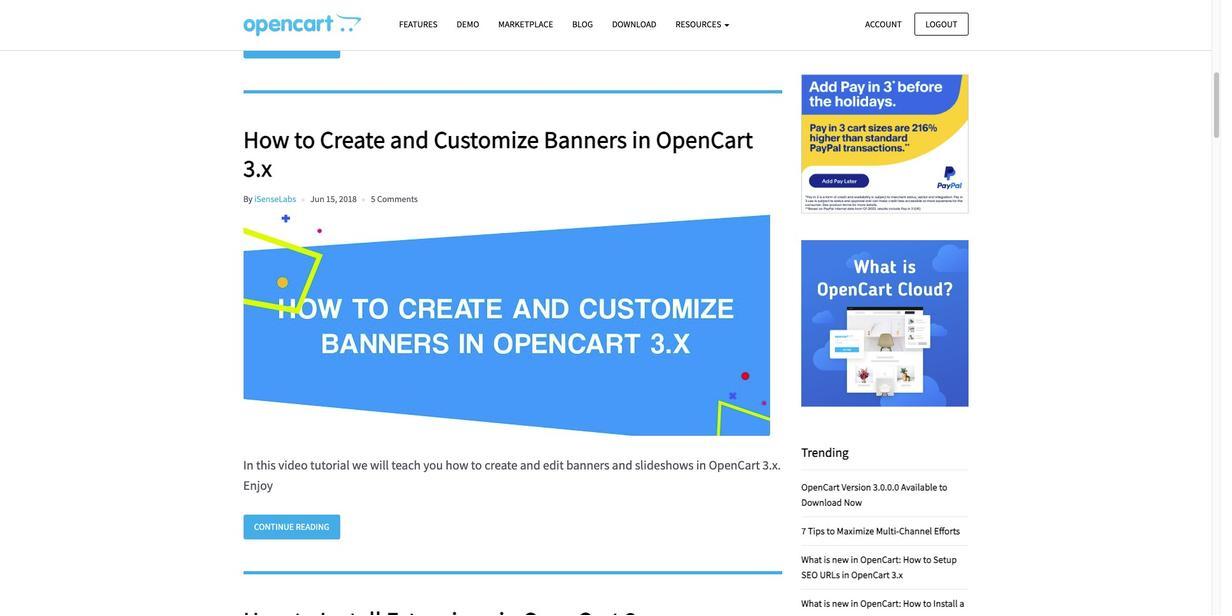Task type: describe. For each thing, give the bounding box(es) containing it.
slideshows
[[635, 458, 694, 473]]

to inside what is new in opencart: how to setup seo urls in opencart 3.x
[[923, 554, 932, 566]]

15,
[[326, 194, 337, 205]]

3.x.
[[763, 458, 781, 473]]

features link
[[390, 13, 447, 36]]

7 tips to maximize multi-channel efforts link
[[801, 526, 960, 538]]

blog link
[[563, 13, 603, 36]]

opencart cloud image
[[801, 240, 968, 407]]

in inside in this video tutorial we will teach you how to create and edit banners and slideshows in opencart 3.x. enjoy
[[696, 458, 706, 473]]

opencart inside opencart version 3.0.0.0 available to download now
[[801, 482, 840, 494]]

2 continue reading from the top
[[254, 522, 329, 533]]

what is new in opencart: how to setup seo urls in opencart 3.x link
[[801, 554, 957, 582]]

1 reading from the top
[[296, 40, 329, 52]]

teach
[[391, 458, 421, 473]]

opencart version 3.0.0.0 available to download now link
[[801, 482, 948, 509]]

efforts
[[934, 526, 960, 538]]

multi-
[[876, 526, 899, 538]]

customize
[[434, 124, 539, 154]]

to inside in this video tutorial we will teach you how to create and edit banners and slideshows in opencart 3.x. enjoy
[[471, 458, 482, 473]]

opencart inside how to create and customize banners in opencart 3.x
[[656, 124, 753, 154]]

what is new in opencart: how to setup seo urls in opencart 3.x
[[801, 554, 957, 582]]

opencart: for theme
[[860, 598, 901, 610]]

1 continue reading from the top
[[254, 40, 329, 52]]

version
[[842, 482, 871, 494]]

video
[[278, 458, 308, 473]]

comments
[[377, 194, 418, 205]]

in down what is new in opencart: how to setup seo urls in opencart 3.x
[[851, 598, 859, 610]]

will
[[370, 458, 389, 473]]

download link
[[603, 13, 666, 36]]

edit
[[543, 458, 564, 473]]

by
[[243, 194, 253, 205]]

to inside opencart version 3.0.0.0 available to download now
[[939, 482, 948, 494]]

logout link
[[915, 12, 968, 36]]

banners
[[544, 124, 627, 154]]

2018
[[339, 194, 357, 205]]

a
[[960, 598, 964, 610]]

account
[[865, 18, 902, 30]]

create
[[320, 124, 385, 154]]

opencart - blog image
[[243, 13, 361, 36]]

3.0.0.0
[[873, 482, 899, 494]]

2 continue reading link from the top
[[243, 515, 340, 540]]

what is new in opencart: how to install a theme in opencart 3.x
[[801, 598, 964, 616]]

opencart inside in this video tutorial we will teach you how to create and edit banners and slideshows in opencart 3.x. enjoy
[[709, 458, 760, 473]]

new for theme
[[832, 598, 849, 610]]

to right tips
[[827, 526, 835, 538]]

we
[[352, 458, 368, 473]]

what for what is new in opencart: how to setup seo urls in opencart 3.x
[[801, 554, 822, 566]]

opencart: for urls
[[860, 554, 901, 566]]

theme
[[801, 613, 829, 616]]

resources
[[676, 18, 723, 30]]

channel
[[899, 526, 932, 538]]

to inside how to create and customize banners in opencart 3.x
[[294, 124, 315, 154]]

download inside opencart version 3.0.0.0 available to download now
[[801, 497, 842, 509]]

banners
[[566, 458, 610, 473]]

opencart version 3.0.0.0 available to download now
[[801, 482, 948, 509]]

2 continue from the top
[[254, 522, 294, 533]]

opencart inside what is new in opencart: how to setup seo urls in opencart 3.x
[[851, 569, 890, 582]]

trending
[[801, 445, 849, 461]]

is for theme
[[824, 598, 830, 610]]

7 tips to maximize multi-channel efforts
[[801, 526, 960, 538]]

how for what is new in opencart: how to install a theme in opencart 3.x
[[903, 598, 921, 610]]

resources link
[[666, 13, 739, 36]]

3.x for what is new in opencart: how to install a theme in opencart 3.x
[[881, 613, 892, 616]]

paypal blog image
[[801, 61, 968, 228]]

how
[[446, 458, 469, 473]]

opencart inside what is new in opencart: how to install a theme in opencart 3.x
[[841, 613, 879, 616]]



Task type: locate. For each thing, give the bounding box(es) containing it.
in down maximize
[[851, 554, 859, 566]]

setup
[[934, 554, 957, 566]]

and right create
[[390, 124, 429, 154]]

1 vertical spatial how
[[903, 554, 921, 566]]

isenselabs
[[254, 194, 296, 205]]

seo
[[801, 569, 818, 582]]

in this video tutorial we will teach you how to create and edit banners and slideshows in opencart 3.x. enjoy
[[243, 458, 781, 494]]

0 vertical spatial new
[[832, 554, 849, 566]]

you
[[423, 458, 443, 473]]

is
[[824, 554, 830, 566], [824, 598, 830, 610]]

logout
[[926, 18, 958, 30]]

in inside how to create and customize banners in opencart 3.x
[[632, 124, 651, 154]]

2 is from the top
[[824, 598, 830, 610]]

new down the urls
[[832, 598, 849, 610]]

2 opencart: from the top
[[860, 598, 901, 610]]

now
[[844, 497, 862, 509]]

is inside what is new in opencart: how to install a theme in opencart 3.x
[[824, 598, 830, 610]]

3.x up by
[[243, 153, 272, 183]]

continue reading link
[[243, 34, 340, 58], [243, 515, 340, 540]]

is for urls
[[824, 554, 830, 566]]

1 vertical spatial reading
[[296, 522, 329, 533]]

1 what from the top
[[801, 554, 822, 566]]

1 vertical spatial what
[[801, 598, 822, 610]]

and
[[390, 124, 429, 154], [520, 458, 541, 473], [612, 458, 633, 473]]

how inside how to create and customize banners in opencart 3.x
[[243, 124, 289, 154]]

0 vertical spatial 3.x
[[243, 153, 272, 183]]

how for what is new in opencart: how to setup seo urls in opencart 3.x
[[903, 554, 921, 566]]

1 horizontal spatial download
[[801, 497, 842, 509]]

3.x inside what is new in opencart: how to setup seo urls in opencart 3.x
[[892, 569, 903, 582]]

is inside what is new in opencart: how to setup seo urls in opencart 3.x
[[824, 554, 830, 566]]

demo link
[[447, 13, 489, 36]]

is up the urls
[[824, 554, 830, 566]]

and right banners on the bottom of the page
[[612, 458, 633, 473]]

blog
[[572, 18, 593, 30]]

1 is from the top
[[824, 554, 830, 566]]

opencart: inside what is new in opencart: how to install a theme in opencart 3.x
[[860, 598, 901, 610]]

to right how
[[471, 458, 482, 473]]

account link
[[855, 12, 913, 36]]

how down the channel
[[903, 554, 921, 566]]

download up tips
[[801, 497, 842, 509]]

2 vertical spatial how
[[903, 598, 921, 610]]

1 vertical spatial continue
[[254, 522, 294, 533]]

continue reading down enjoy
[[254, 522, 329, 533]]

0 horizontal spatial download
[[612, 18, 657, 30]]

reading
[[296, 40, 329, 52], [296, 522, 329, 533]]

how up by isenselabs at the left of the page
[[243, 124, 289, 154]]

opencart: inside what is new in opencart: how to setup seo urls in opencart 3.x
[[860, 554, 901, 566]]

5 comments
[[371, 194, 418, 205]]

1 opencart: from the top
[[860, 554, 901, 566]]

in
[[632, 124, 651, 154], [696, 458, 706, 473], [851, 554, 859, 566], [842, 569, 850, 582], [851, 598, 859, 610], [831, 613, 839, 616]]

tutorial
[[310, 458, 350, 473]]

2 vertical spatial 3.x
[[881, 613, 892, 616]]

download
[[612, 18, 657, 30], [801, 497, 842, 509]]

0 vertical spatial continue reading link
[[243, 34, 340, 58]]

to left create
[[294, 124, 315, 154]]

new inside what is new in opencart: how to setup seo urls in opencart 3.x
[[832, 554, 849, 566]]

what up seo
[[801, 554, 822, 566]]

maximize
[[837, 526, 874, 538]]

enjoy
[[243, 478, 273, 494]]

3.x inside how to create and customize banners in opencart 3.x
[[243, 153, 272, 183]]

0 vertical spatial continue
[[254, 40, 294, 52]]

how left install
[[903, 598, 921, 610]]

0 vertical spatial continue reading
[[254, 40, 329, 52]]

1 vertical spatial download
[[801, 497, 842, 509]]

create
[[485, 458, 518, 473]]

in right the "slideshows"
[[696, 458, 706, 473]]

opencart: down what is new in opencart: how to setup seo urls in opencart 3.x
[[860, 598, 901, 610]]

what for what is new in opencart: how to install a theme in opencart 3.x
[[801, 598, 822, 610]]

in right banners
[[632, 124, 651, 154]]

install
[[934, 598, 958, 610]]

1 vertical spatial new
[[832, 598, 849, 610]]

to inside what is new in opencart: how to install a theme in opencart 3.x
[[923, 598, 932, 610]]

continue reading
[[254, 40, 329, 52], [254, 522, 329, 533]]

what inside what is new in opencart: how to setup seo urls in opencart 3.x
[[801, 554, 822, 566]]

new inside what is new in opencart: how to install a theme in opencart 3.x
[[832, 598, 849, 610]]

0 vertical spatial opencart:
[[860, 554, 901, 566]]

3.x up what is new in opencart: how to install a theme in opencart 3.x
[[892, 569, 903, 582]]

0 vertical spatial reading
[[296, 40, 329, 52]]

in
[[243, 458, 254, 473]]

in right theme
[[831, 613, 839, 616]]

and inside how to create and customize banners in opencart 3.x
[[390, 124, 429, 154]]

to left install
[[923, 598, 932, 610]]

how to create and customize banners in opencart 3.x image
[[243, 215, 770, 437]]

2 what from the top
[[801, 598, 822, 610]]

1 vertical spatial opencart:
[[860, 598, 901, 610]]

how to create and customize banners in opencart 3.x link
[[243, 124, 782, 183]]

new
[[832, 554, 849, 566], [832, 598, 849, 610]]

continue down enjoy
[[254, 522, 294, 533]]

1 continue reading link from the top
[[243, 34, 340, 58]]

1 horizontal spatial and
[[520, 458, 541, 473]]

download right blog
[[612, 18, 657, 30]]

3.x
[[243, 153, 272, 183], [892, 569, 903, 582], [881, 613, 892, 616]]

in right the urls
[[842, 569, 850, 582]]

jun 15, 2018
[[310, 194, 357, 205]]

to
[[294, 124, 315, 154], [471, 458, 482, 473], [939, 482, 948, 494], [827, 526, 835, 538], [923, 554, 932, 566], [923, 598, 932, 610]]

to left setup
[[923, 554, 932, 566]]

urls
[[820, 569, 840, 582]]

features
[[399, 18, 438, 30]]

1 vertical spatial continue reading link
[[243, 515, 340, 540]]

0 vertical spatial how
[[243, 124, 289, 154]]

new for urls
[[832, 554, 849, 566]]

how
[[243, 124, 289, 154], [903, 554, 921, 566], [903, 598, 921, 610]]

marketplace
[[498, 18, 553, 30]]

7
[[801, 526, 806, 538]]

0 vertical spatial download
[[612, 18, 657, 30]]

isenselabs link
[[254, 194, 296, 205]]

opencart
[[656, 124, 753, 154], [709, 458, 760, 473], [801, 482, 840, 494], [851, 569, 890, 582], [841, 613, 879, 616]]

to right the available at the bottom right of page
[[939, 482, 948, 494]]

demo
[[457, 18, 479, 30]]

1 vertical spatial continue reading
[[254, 522, 329, 533]]

continue down opencart - blog image
[[254, 40, 294, 52]]

1 vertical spatial 3.x
[[892, 569, 903, 582]]

what is new in opencart: how to install a theme in opencart 3.x link
[[801, 598, 964, 616]]

what up theme
[[801, 598, 822, 610]]

1 vertical spatial is
[[824, 598, 830, 610]]

continue reading down opencart - blog image
[[254, 40, 329, 52]]

3.x down what is new in opencart: how to setup seo urls in opencart 3.x
[[881, 613, 892, 616]]

available
[[901, 482, 937, 494]]

how inside what is new in opencart: how to install a theme in opencart 3.x
[[903, 598, 921, 610]]

by isenselabs
[[243, 194, 296, 205]]

marketplace link
[[489, 13, 563, 36]]

how to create and customize banners in opencart 3.x
[[243, 124, 753, 183]]

3.x for what is new in opencart: how to setup seo urls in opencart 3.x
[[892, 569, 903, 582]]

what inside what is new in opencart: how to install a theme in opencart 3.x
[[801, 598, 822, 610]]

how inside what is new in opencart: how to setup seo urls in opencart 3.x
[[903, 554, 921, 566]]

5
[[371, 194, 375, 205]]

this
[[256, 458, 276, 473]]

tips
[[808, 526, 825, 538]]

and left the edit
[[520, 458, 541, 473]]

jun
[[310, 194, 324, 205]]

0 horizontal spatial and
[[390, 124, 429, 154]]

3.x inside what is new in opencart: how to install a theme in opencart 3.x
[[881, 613, 892, 616]]

opencart:
[[860, 554, 901, 566], [860, 598, 901, 610]]

new up the urls
[[832, 554, 849, 566]]

0 vertical spatial what
[[801, 554, 822, 566]]

opencart: down the 7 tips to maximize multi-channel efforts link
[[860, 554, 901, 566]]

continue
[[254, 40, 294, 52], [254, 522, 294, 533]]

1 continue from the top
[[254, 40, 294, 52]]

1 new from the top
[[832, 554, 849, 566]]

2 reading from the top
[[296, 522, 329, 533]]

what
[[801, 554, 822, 566], [801, 598, 822, 610]]

2 horizontal spatial and
[[612, 458, 633, 473]]

0 vertical spatial is
[[824, 554, 830, 566]]

is up theme
[[824, 598, 830, 610]]

2 new from the top
[[832, 598, 849, 610]]



Task type: vqa. For each thing, say whether or not it's contained in the screenshot.
OpenCart - Showcase image on the top left
no



